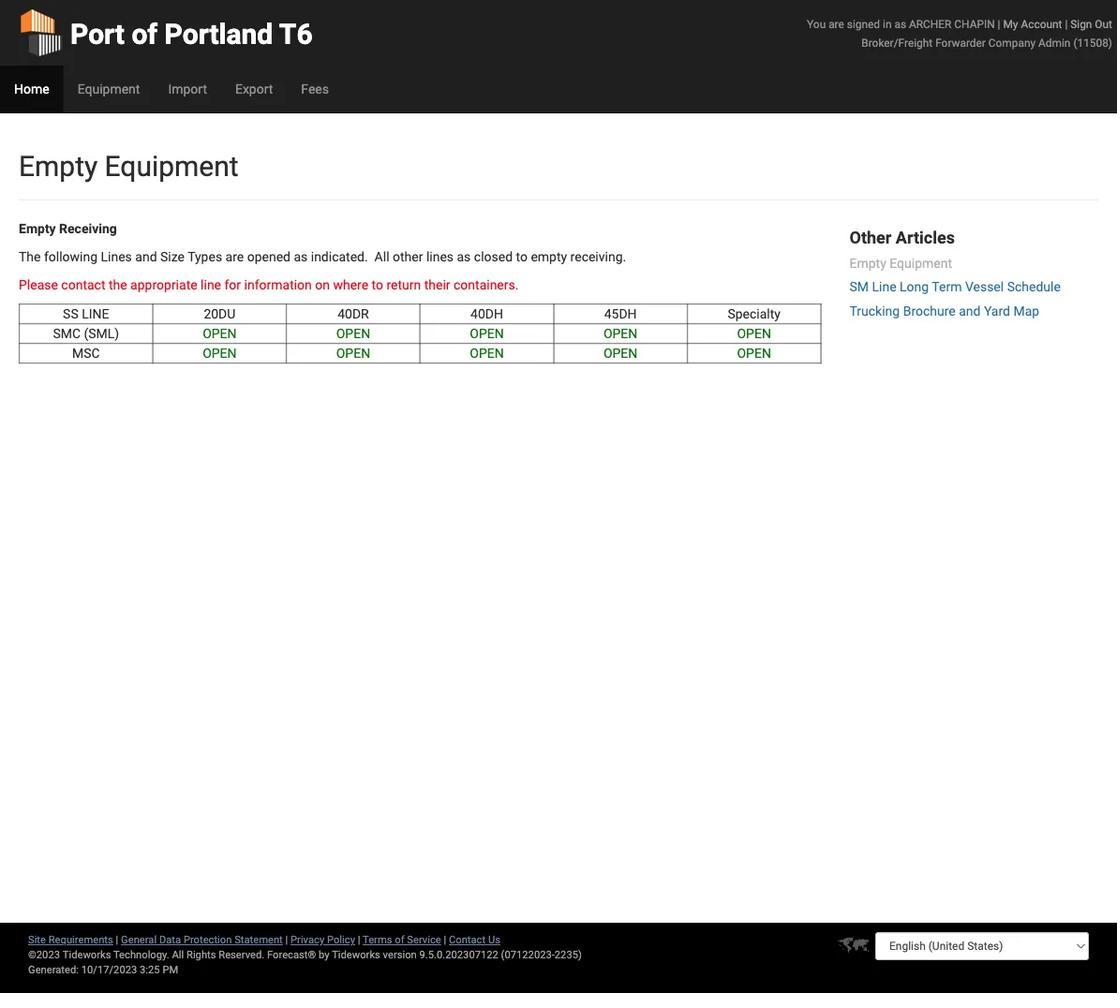 Task type: vqa. For each thing, say whether or not it's contained in the screenshot.
Reserved.
yes



Task type: locate. For each thing, give the bounding box(es) containing it.
| left general
[[116, 934, 118, 946]]

containers.
[[454, 277, 519, 293]]

ss
[[63, 306, 78, 322]]

data
[[159, 934, 181, 946]]

as
[[895, 17, 907, 30], [294, 249, 308, 264], [457, 249, 471, 264]]

trucking brochure and yard map link
[[850, 303, 1040, 319]]

0 horizontal spatial all
[[172, 949, 184, 961]]

of right port
[[132, 17, 158, 51]]

1 vertical spatial empty
[[19, 221, 56, 236]]

my
[[1004, 17, 1019, 30]]

2 vertical spatial equipment
[[890, 256, 952, 271]]

opened
[[247, 249, 291, 264]]

long
[[900, 280, 929, 295]]

receiving.
[[571, 249, 626, 264]]

1 vertical spatial and
[[959, 303, 981, 319]]

1 vertical spatial all
[[172, 949, 184, 961]]

smc (sml)
[[53, 326, 119, 341]]

1 horizontal spatial to
[[516, 249, 528, 264]]

all left other
[[375, 249, 390, 264]]

in
[[883, 17, 892, 30]]

as right lines
[[457, 249, 471, 264]]

admin
[[1039, 36, 1071, 49]]

empty up sm
[[850, 256, 887, 271]]

| up the tideworks on the left
[[358, 934, 360, 946]]

| up 9.5.0.202307122
[[444, 934, 446, 946]]

empty inside other articles empty equipment sm line long term vessel schedule trucking brochure and yard map
[[850, 256, 887, 271]]

0 horizontal spatial as
[[294, 249, 308, 264]]

my account link
[[1004, 17, 1063, 30]]

of
[[132, 17, 158, 51], [395, 934, 405, 946]]

empty for empty equipment
[[19, 150, 98, 183]]

to
[[516, 249, 528, 264], [372, 277, 383, 293]]

0 horizontal spatial of
[[132, 17, 158, 51]]

home
[[14, 81, 49, 97]]

service
[[407, 934, 441, 946]]

contact
[[449, 934, 486, 946]]

receiving
[[59, 221, 117, 236]]

are
[[829, 17, 845, 30], [226, 249, 244, 264]]

account
[[1021, 17, 1063, 30]]

0 vertical spatial to
[[516, 249, 528, 264]]

port
[[70, 17, 125, 51]]

are up the for at left
[[226, 249, 244, 264]]

and inside other articles empty equipment sm line long term vessel schedule trucking brochure and yard map
[[959, 303, 981, 319]]

broker/freight
[[862, 36, 933, 49]]

0 horizontal spatial and
[[135, 249, 157, 264]]

45dh
[[604, 306, 637, 322]]

export
[[235, 81, 273, 97]]

generated:
[[28, 964, 79, 976]]

1 horizontal spatial are
[[829, 17, 845, 30]]

1 horizontal spatial of
[[395, 934, 405, 946]]

fees button
[[287, 66, 343, 113]]

1 horizontal spatial all
[[375, 249, 390, 264]]

term
[[932, 280, 962, 295]]

empty up empty receiving
[[19, 150, 98, 183]]

other
[[393, 249, 423, 264]]

please contact the appropriate line for information on where to return their containers.
[[19, 277, 519, 293]]

policy
[[327, 934, 355, 946]]

empty
[[531, 249, 567, 264]]

sign out link
[[1071, 17, 1113, 30]]

and left size
[[135, 249, 157, 264]]

equipment down port
[[77, 81, 140, 97]]

1 horizontal spatial and
[[959, 303, 981, 319]]

site
[[28, 934, 46, 946]]

line
[[201, 277, 221, 293]]

empty receiving
[[19, 221, 117, 236]]

msc
[[72, 345, 100, 361]]

9.5.0.202307122
[[420, 949, 499, 961]]

are right you
[[829, 17, 845, 30]]

empty up "the"
[[19, 221, 56, 236]]

©2023 tideworks
[[28, 949, 111, 961]]

to left empty
[[516, 249, 528, 264]]

port of portland t6 link
[[19, 0, 313, 66]]

to left return
[[372, 277, 383, 293]]

and left yard
[[959, 303, 981, 319]]

1 vertical spatial to
[[372, 277, 383, 293]]

(07122023-
[[501, 949, 555, 961]]

2235)
[[555, 949, 582, 961]]

requirements
[[48, 934, 113, 946]]

2 horizontal spatial as
[[895, 17, 907, 30]]

open
[[203, 326, 237, 341], [336, 326, 370, 341], [470, 326, 504, 341], [604, 326, 638, 341], [737, 326, 771, 341], [203, 345, 237, 361], [336, 345, 370, 361], [470, 345, 504, 361], [604, 345, 638, 361], [737, 345, 771, 361]]

| left sign
[[1065, 17, 1068, 30]]

0 vertical spatial are
[[829, 17, 845, 30]]

equipment down import dropdown button
[[105, 150, 239, 183]]

you
[[807, 17, 826, 30]]

0 vertical spatial empty
[[19, 150, 98, 183]]

1 vertical spatial equipment
[[105, 150, 239, 183]]

please
[[19, 277, 58, 293]]

0 vertical spatial and
[[135, 249, 157, 264]]

0 horizontal spatial to
[[372, 277, 383, 293]]

0 vertical spatial equipment
[[77, 81, 140, 97]]

return
[[387, 277, 421, 293]]

equipment up long
[[890, 256, 952, 271]]

empty
[[19, 150, 98, 183], [19, 221, 56, 236], [850, 256, 887, 271]]

tideworks
[[332, 949, 380, 961]]

as right 'opened'
[[294, 249, 308, 264]]

1 vertical spatial are
[[226, 249, 244, 264]]

empty for empty receiving
[[19, 221, 56, 236]]

port of portland t6
[[70, 17, 313, 51]]

20du
[[204, 306, 236, 322]]

by
[[319, 949, 330, 961]]

all inside site requirements | general data protection statement | privacy policy | terms of service | contact us ©2023 tideworks technology. all rights reserved. forecast® by tideworks version 9.5.0.202307122 (07122023-2235) generated: 10/17/2023 3:25 pm
[[172, 949, 184, 961]]

import button
[[154, 66, 221, 113]]

site requirements link
[[28, 934, 113, 946]]

the
[[19, 249, 41, 264]]

1 vertical spatial of
[[395, 934, 405, 946]]

size
[[160, 249, 185, 264]]

import
[[168, 81, 207, 97]]

information
[[244, 277, 312, 293]]

2 vertical spatial empty
[[850, 256, 887, 271]]

trucking
[[850, 303, 900, 319]]

|
[[998, 17, 1001, 30], [1065, 17, 1068, 30], [116, 934, 118, 946], [285, 934, 288, 946], [358, 934, 360, 946], [444, 934, 446, 946]]

(11508)
[[1074, 36, 1113, 49]]

forwarder
[[936, 36, 986, 49]]

all up the pm at bottom left
[[172, 949, 184, 961]]

10/17/2023
[[81, 964, 137, 976]]

as right in
[[895, 17, 907, 30]]

of up the version
[[395, 934, 405, 946]]

0 vertical spatial all
[[375, 249, 390, 264]]

sm line long term vessel schedule link
[[850, 280, 1061, 295]]

rights
[[187, 949, 216, 961]]



Task type: describe. For each thing, give the bounding box(es) containing it.
| up forecast®
[[285, 934, 288, 946]]

archer
[[909, 17, 952, 30]]

40dr
[[338, 306, 369, 322]]

40dh
[[471, 306, 503, 322]]

lines
[[101, 249, 132, 264]]

statement
[[235, 934, 283, 946]]

out
[[1095, 17, 1113, 30]]

us
[[488, 934, 501, 946]]

fees
[[301, 81, 329, 97]]

forecast®
[[267, 949, 316, 961]]

sm
[[850, 280, 869, 295]]

company
[[989, 36, 1036, 49]]

empty equipment
[[19, 150, 239, 183]]

following
[[44, 249, 98, 264]]

equipment inside dropdown button
[[77, 81, 140, 97]]

of inside site requirements | general data protection statement | privacy policy | terms of service | contact us ©2023 tideworks technology. all rights reserved. forecast® by tideworks version 9.5.0.202307122 (07122023-2235) generated: 10/17/2023 3:25 pm
[[395, 934, 405, 946]]

appropriate
[[130, 277, 197, 293]]

the
[[109, 277, 127, 293]]

their
[[424, 277, 451, 293]]

reserved.
[[219, 949, 265, 961]]

line
[[82, 306, 109, 322]]

schedule
[[1007, 280, 1061, 295]]

on
[[315, 277, 330, 293]]

articles
[[896, 228, 955, 248]]

line
[[872, 280, 897, 295]]

home button
[[0, 66, 63, 113]]

privacy
[[291, 934, 325, 946]]

closed
[[474, 249, 513, 264]]

the following lines and size types are opened as indicated.  all other lines as closed to empty receiving.
[[19, 249, 626, 264]]

as inside you are signed in as archer chapin | my account | sign out broker/freight forwarder company admin (11508)
[[895, 17, 907, 30]]

for
[[225, 277, 241, 293]]

version
[[383, 949, 417, 961]]

terms
[[363, 934, 392, 946]]

lines
[[426, 249, 454, 264]]

are inside you are signed in as archer chapin | my account | sign out broker/freight forwarder company admin (11508)
[[829, 17, 845, 30]]

you are signed in as archer chapin | my account | sign out broker/freight forwarder company admin (11508)
[[807, 17, 1113, 49]]

0 vertical spatial of
[[132, 17, 158, 51]]

| left my
[[998, 17, 1001, 30]]

contact us link
[[449, 934, 501, 946]]

terms of service link
[[363, 934, 441, 946]]

yard
[[984, 303, 1011, 319]]

protection
[[184, 934, 232, 946]]

map
[[1014, 303, 1040, 319]]

general
[[121, 934, 157, 946]]

equipment button
[[63, 66, 154, 113]]

(sml)
[[84, 326, 119, 341]]

1 horizontal spatial as
[[457, 249, 471, 264]]

pm
[[163, 964, 178, 976]]

ss line
[[63, 306, 109, 322]]

where
[[333, 277, 369, 293]]

vessel
[[966, 280, 1004, 295]]

equipment inside other articles empty equipment sm line long term vessel schedule trucking brochure and yard map
[[890, 256, 952, 271]]

smc
[[53, 326, 81, 341]]

portland
[[165, 17, 273, 51]]

signed
[[847, 17, 880, 30]]

site requirements | general data protection statement | privacy policy | terms of service | contact us ©2023 tideworks technology. all rights reserved. forecast® by tideworks version 9.5.0.202307122 (07122023-2235) generated: 10/17/2023 3:25 pm
[[28, 934, 582, 976]]

privacy policy link
[[291, 934, 355, 946]]

sign
[[1071, 17, 1093, 30]]

brochure
[[903, 303, 956, 319]]

3:25
[[140, 964, 160, 976]]

contact
[[61, 277, 105, 293]]

other
[[850, 228, 892, 248]]

t6
[[279, 17, 313, 51]]

general data protection statement link
[[121, 934, 283, 946]]

other articles empty equipment sm line long term vessel schedule trucking brochure and yard map
[[850, 228, 1061, 319]]

chapin
[[955, 17, 995, 30]]

export button
[[221, 66, 287, 113]]

0 horizontal spatial are
[[226, 249, 244, 264]]

specialty
[[728, 306, 781, 322]]



